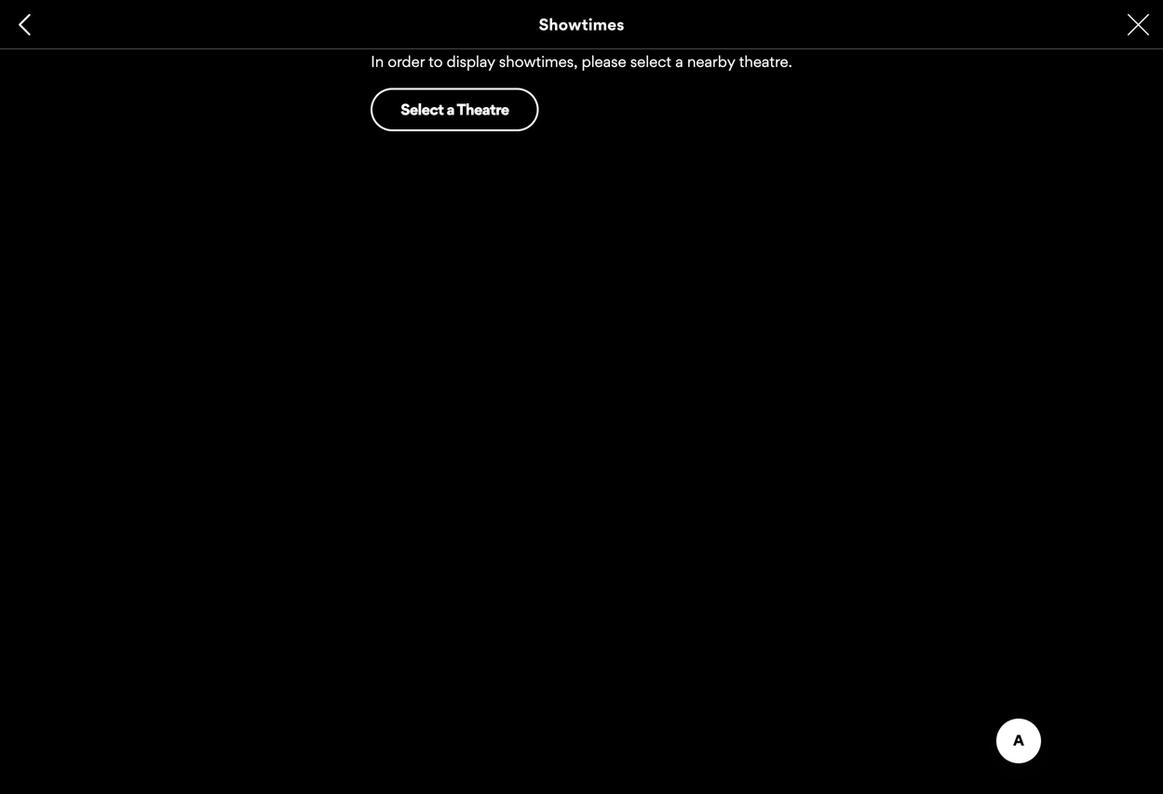 Task type: describe. For each thing, give the bounding box(es) containing it.
to
[[429, 52, 443, 71]]

in order to display showtimes, please select a nearby theatre.
[[371, 52, 793, 71]]

theatre.
[[740, 52, 793, 71]]

order
[[388, 52, 425, 71]]

select a theatre button
[[371, 88, 539, 131]]

in
[[371, 52, 384, 71]]

a inside button
[[447, 100, 455, 119]]

please
[[582, 52, 627, 71]]

select a theatre
[[401, 100, 509, 119]]



Task type: locate. For each thing, give the bounding box(es) containing it.
0 horizontal spatial a
[[447, 100, 455, 119]]

display
[[447, 52, 495, 71]]

a
[[676, 52, 684, 71], [447, 100, 455, 119]]

1 vertical spatial a
[[447, 100, 455, 119]]

select
[[401, 100, 444, 119]]

select
[[631, 52, 672, 71]]

theatre
[[457, 100, 509, 119]]

showtimes,
[[499, 52, 578, 71]]

1 horizontal spatial a
[[676, 52, 684, 71]]

cookie consent banner dialog
[[0, 724, 1164, 795]]

showtimes
[[539, 14, 625, 34]]

0 vertical spatial a
[[676, 52, 684, 71]]

nearby
[[688, 52, 736, 71]]



Task type: vqa. For each thing, say whether or not it's contained in the screenshot.
On Demand link
no



